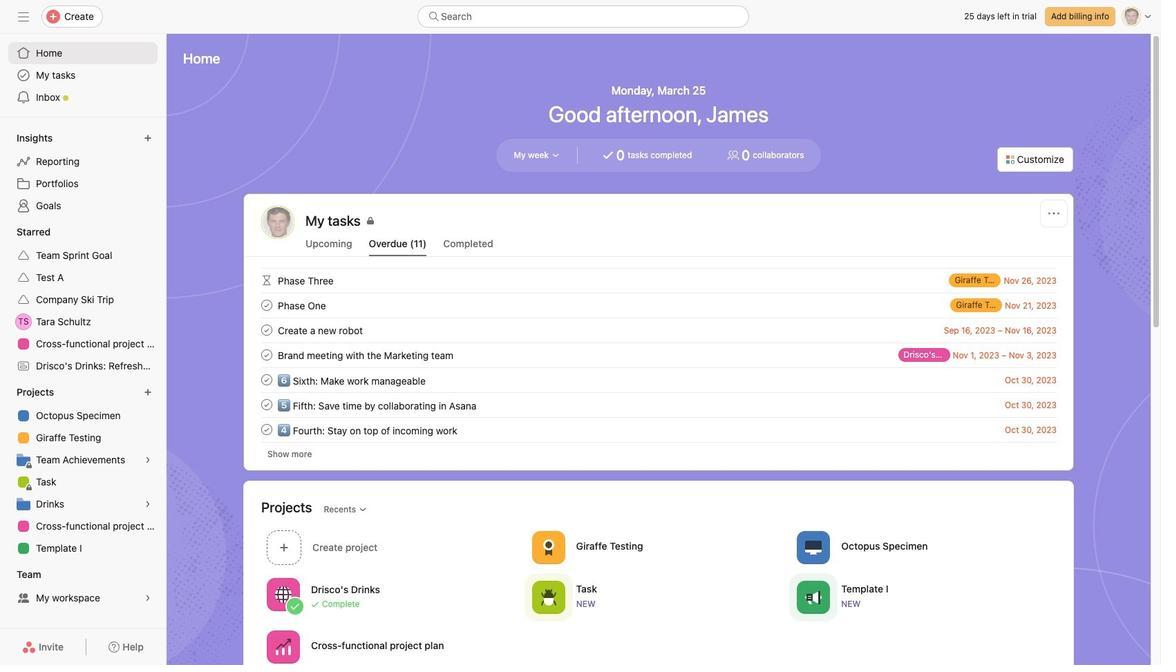 Task type: vqa. For each thing, say whether or not it's contained in the screenshot.
2nd Nov from the left
no



Task type: locate. For each thing, give the bounding box(es) containing it.
0 vertical spatial mark complete image
[[259, 297, 275, 314]]

1 mark complete image from the top
[[259, 297, 275, 314]]

0 vertical spatial mark complete checkbox
[[259, 322, 275, 339]]

Mark complete checkbox
[[259, 297, 275, 314], [259, 347, 275, 364], [259, 372, 275, 388], [259, 397, 275, 413]]

2 mark complete checkbox from the top
[[259, 347, 275, 364]]

see details, team achievements image
[[144, 456, 152, 465]]

mark complete checkbox for first "list item" from the bottom
[[259, 422, 275, 438]]

list box
[[418, 6, 749, 28]]

mark complete checkbox for sixth "list item" from the top of the page
[[259, 397, 275, 413]]

list item
[[245, 268, 1073, 293], [245, 293, 1073, 318], [245, 318, 1073, 343], [245, 343, 1073, 368], [245, 368, 1073, 393], [245, 393, 1073, 418], [245, 418, 1073, 442]]

dependencies image
[[259, 272, 275, 289]]

mark complete image for 4th "list item" from the bottom of the page
[[259, 347, 275, 364]]

mark complete checkbox for 2nd "list item" from the top
[[259, 297, 275, 314]]

1 vertical spatial mark complete checkbox
[[259, 422, 275, 438]]

computer image
[[806, 540, 822, 556]]

3 mark complete image from the top
[[259, 397, 275, 413]]

1 mark complete checkbox from the top
[[259, 322, 275, 339]]

Mark complete checkbox
[[259, 322, 275, 339], [259, 422, 275, 438]]

1 vertical spatial mark complete image
[[259, 322, 275, 339]]

2 mark complete image from the top
[[259, 322, 275, 339]]

bug image
[[540, 589, 557, 606]]

2 mark complete checkbox from the top
[[259, 422, 275, 438]]

1 mark complete image from the top
[[259, 347, 275, 364]]

2 list item from the top
[[245, 293, 1073, 318]]

new project or portfolio image
[[144, 388, 152, 397]]

see details, my workspace image
[[144, 594, 152, 603]]

mark complete image
[[259, 347, 275, 364], [259, 372, 275, 388], [259, 397, 275, 413], [259, 422, 275, 438]]

mark complete image for sixth "list item" from the top of the page
[[259, 397, 275, 413]]

1 mark complete checkbox from the top
[[259, 297, 275, 314]]

4 mark complete image from the top
[[259, 422, 275, 438]]

4 mark complete checkbox from the top
[[259, 397, 275, 413]]

3 mark complete checkbox from the top
[[259, 372, 275, 388]]

ribbon image
[[540, 540, 557, 556]]

2 mark complete image from the top
[[259, 372, 275, 388]]

mark complete image
[[259, 297, 275, 314], [259, 322, 275, 339]]

5 list item from the top
[[245, 368, 1073, 393]]

3 list item from the top
[[245, 318, 1073, 343]]



Task type: describe. For each thing, give the bounding box(es) containing it.
mark complete checkbox for 4th "list item" from the bottom of the page
[[259, 347, 275, 364]]

insights element
[[0, 126, 166, 220]]

4 list item from the top
[[245, 343, 1073, 368]]

1 list item from the top
[[245, 268, 1073, 293]]

projects element
[[0, 380, 166, 563]]

mark complete checkbox for 5th "list item" from the top
[[259, 372, 275, 388]]

mark complete image for third "list item" from the top
[[259, 322, 275, 339]]

new insights image
[[144, 134, 152, 142]]

globe image
[[275, 587, 292, 603]]

actions image
[[1049, 208, 1060, 219]]

teams element
[[0, 563, 166, 612]]

global element
[[0, 34, 166, 117]]

mark complete checkbox for third "list item" from the top
[[259, 322, 275, 339]]

graph image
[[275, 639, 292, 656]]

mark complete image for 5th "list item" from the top
[[259, 372, 275, 388]]

mark complete image for first "list item" from the bottom
[[259, 422, 275, 438]]

hide sidebar image
[[18, 11, 29, 22]]

megaphone image
[[806, 589, 822, 606]]

7 list item from the top
[[245, 418, 1073, 442]]

starred element
[[0, 220, 166, 380]]

see details, drinks image
[[144, 500, 152, 509]]

6 list item from the top
[[245, 393, 1073, 418]]

mark complete image for 2nd "list item" from the top
[[259, 297, 275, 314]]



